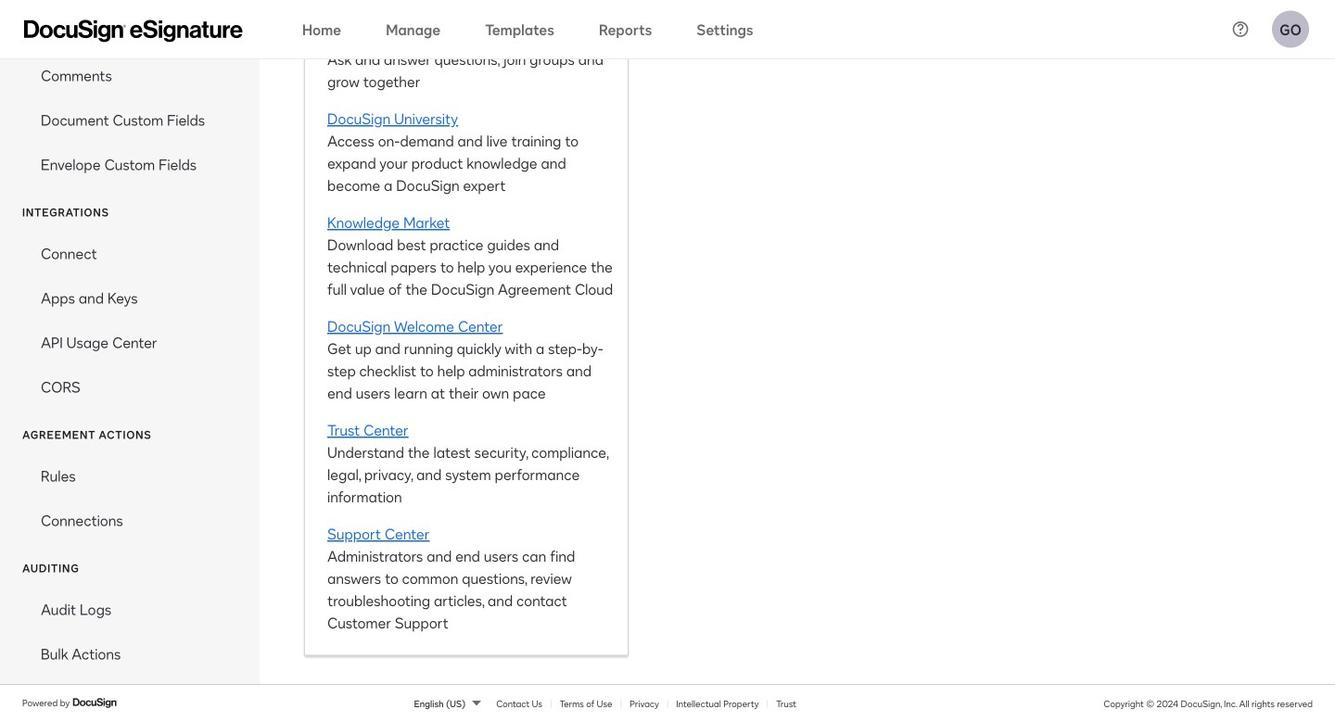 Task type: vqa. For each thing, say whether or not it's contained in the screenshot.
Integrations "ELEMENT"
yes



Task type: describe. For each thing, give the bounding box(es) containing it.
integrations element
[[0, 231, 260, 409]]

docusign image
[[72, 696, 119, 711]]

signing and sending element
[[0, 0, 260, 187]]

auditing element
[[0, 587, 260, 676]]



Task type: locate. For each thing, give the bounding box(es) containing it.
agreement actions element
[[0, 454, 260, 543]]

docusign admin image
[[24, 20, 243, 42]]



